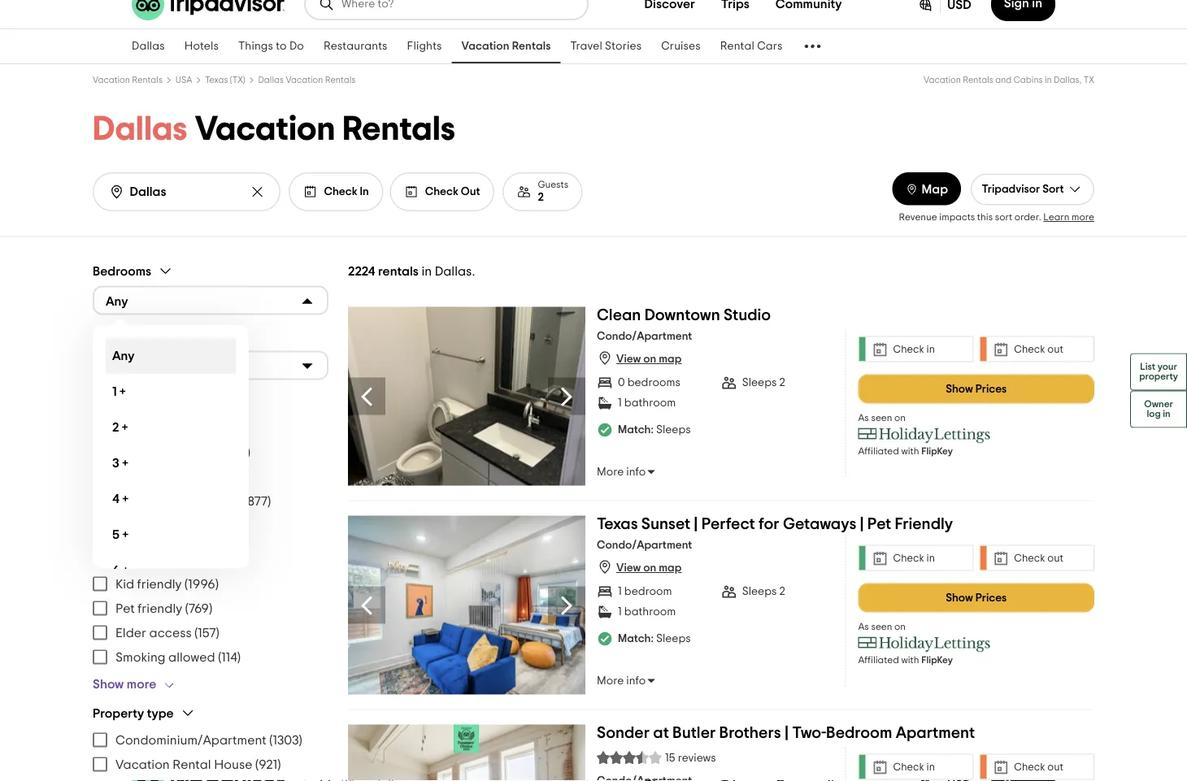 Task type: vqa. For each thing, say whether or not it's contained in the screenshot.
the Dallas to the bottom
yes



Task type: describe. For each thing, give the bounding box(es) containing it.
as seen on for texas sunset | perfect for getaways | pet friendly
[[859, 623, 906, 633]]

menu for suitability
[[93, 572, 329, 670]]

amenities
[[93, 395, 150, 408]]

+ for 6 +
[[123, 564, 129, 577]]

cruises link
[[652, 29, 711, 63]]

travel stories link
[[561, 29, 652, 63]]

house
[[214, 759, 253, 772]]

bathroom for downtown
[[625, 398, 676, 409]]

allowed
[[169, 651, 215, 664]]

out for texas sunset | perfect for getaways | pet friendly
[[1048, 553, 1064, 564]]

sleeps 2 for |
[[743, 586, 786, 598]]

1 horizontal spatial vacation rentals
[[462, 41, 551, 52]]

restaurants
[[324, 41, 388, 52]]

flights
[[407, 41, 442, 52]]

sort
[[1043, 184, 1065, 195]]

clean
[[597, 307, 641, 323]]

check out
[[425, 186, 480, 198]]

travel
[[571, 41, 603, 52]]

show inside dropdown button
[[93, 678, 124, 691]]

bedrooms
[[628, 377, 681, 389]]

vacation inside group
[[116, 759, 170, 772]]

match: for texas
[[618, 633, 654, 645]]

property type
[[93, 707, 174, 720]]

impacts
[[940, 213, 976, 223]]

1 horizontal spatial pet
[[868, 516, 892, 533]]

flipkey for texas sunset | perfect for getaways | pet friendly
[[922, 656, 954, 666]]

more info for texas
[[597, 676, 646, 687]]

list your property button
[[1131, 354, 1188, 391]]

pet friendly (769)
[[116, 603, 212, 616]]

elder access (157)
[[116, 627, 219, 640]]

apartment
[[896, 725, 976, 742]]

clean downtown studio
[[597, 307, 771, 323]]

1 down 0
[[618, 398, 622, 409]]

list your property
[[1140, 362, 1179, 382]]

bathrooms
[[93, 330, 156, 343]]

group containing amenities
[[93, 393, 329, 537]]

revenue
[[900, 213, 938, 223]]

1 horizontal spatial rental
[[721, 41, 755, 52]]

any button
[[93, 351, 329, 380]]

map button
[[893, 172, 962, 205]]

tx
[[1084, 76, 1095, 85]]

vacation rental house (921)
[[116, 759, 281, 772]]

condominium/apartment
[[116, 734, 267, 747]]

smoking
[[116, 651, 166, 664]]

0 bedrooms
[[618, 377, 681, 389]]

1 +
[[112, 385, 126, 398]]

more for texas sunset | perfect for getaways | pet friendly
[[597, 676, 624, 687]]

seen for clean downtown studio
[[872, 414, 893, 424]]

+ for 2 +
[[122, 421, 128, 434]]

0 vertical spatial more
[[1072, 213, 1095, 223]]

3
[[112, 457, 119, 470]]

hotels
[[185, 41, 219, 52]]

friendly for pet
[[138, 603, 182, 616]]

view for clean
[[617, 354, 641, 365]]

all
[[127, 522, 141, 535]]

map for downtown
[[659, 354, 682, 365]]

conditioning
[[135, 446, 212, 459]]

bedrooms
[[93, 265, 151, 278]]

map for sunset
[[659, 563, 682, 574]]

1 horizontal spatial |
[[785, 725, 789, 742]]

as seen on for clean downtown studio
[[859, 414, 906, 424]]

check in button
[[289, 172, 383, 212]]

3 check in from the top
[[894, 762, 936, 773]]

at
[[654, 725, 669, 742]]

studio
[[724, 307, 771, 323]]

0
[[618, 377, 625, 389]]

out
[[461, 186, 480, 198]]

butler
[[673, 725, 716, 742]]

0 horizontal spatial vacation rentals
[[93, 76, 163, 85]]

1 bathroom for downtown
[[618, 398, 676, 409]]

tripadvisor image
[[132, 0, 285, 20]]

out for clean downtown studio
[[1048, 344, 1064, 355]]

info for texas
[[627, 676, 646, 687]]

your
[[1158, 362, 1178, 372]]

0 horizontal spatial |
[[694, 516, 698, 533]]

search search field for right search "icon"
[[342, 0, 574, 11]]

rentals inside 'link'
[[512, 41, 551, 52]]

show all button
[[93, 520, 141, 537]]

pet inside menu
[[116, 603, 135, 616]]

sonder at butler brothers | two-bedroom apartment, vacation rental in dallas image
[[348, 725, 586, 782]]

outdoor
[[153, 495, 201, 508]]

cabins
[[1014, 76, 1043, 85]]

show all
[[93, 522, 141, 535]]

clean downtown studio, vacation rental in dallas image
[[348, 307, 586, 486]]

order.
[[1015, 213, 1042, 223]]

access
[[149, 627, 192, 640]]

air conditioning (2070)
[[116, 446, 250, 459]]

things to do link
[[229, 29, 314, 63]]

15
[[666, 753, 676, 765]]

bedroom
[[827, 725, 893, 742]]

owner log in
[[1145, 400, 1174, 419]]

view for texas
[[617, 563, 641, 574]]

3 check out from the top
[[1015, 762, 1064, 773]]

flipkey for clean downtown studio
[[922, 447, 954, 457]]

texas sunset | perfect for getaways | pet friendly link
[[597, 516, 954, 539]]

cruises
[[662, 41, 701, 52]]

rentals
[[378, 265, 419, 278]]

group containing property type
[[93, 706, 329, 782]]

condo/apartment for sunset
[[597, 540, 693, 552]]

rentals down dallas link
[[132, 76, 163, 85]]

other outdoor space (877)
[[116, 495, 271, 508]]

4 +
[[112, 493, 129, 506]]

rental cars link
[[711, 29, 793, 63]]

in
[[360, 186, 369, 198]]

revenue impacts this sort order. learn more
[[900, 213, 1095, 223]]

sleeps down bedrooms
[[657, 424, 691, 436]]

menu for amenities
[[93, 416, 329, 514]]

check in
[[324, 186, 369, 198]]

1 bathroom for sunset
[[618, 607, 676, 618]]

bathroom for sunset
[[625, 607, 676, 618]]

flights link
[[398, 29, 452, 63]]

(1303)
[[270, 734, 302, 747]]

owner log in button
[[1131, 391, 1188, 428]]

or
[[165, 422, 178, 435]]

owner
[[1145, 400, 1174, 410]]

+ for 1 +
[[120, 385, 126, 398]]

show prices button for clean downtown studio
[[859, 375, 1095, 404]]

usa link
[[176, 76, 192, 85]]

1 left bedroom
[[618, 586, 622, 598]]

show inside button
[[93, 522, 124, 535]]

1 horizontal spatial vacation rentals link
[[452, 29, 561, 63]]

1 vertical spatial dallas vacation rentals
[[93, 112, 456, 146]]

hotels link
[[175, 29, 229, 63]]

6 +
[[112, 564, 129, 577]]

internet or wifi (2084)
[[116, 422, 241, 435]]

bedroom
[[625, 586, 673, 598]]

2 vertical spatial dallas
[[93, 112, 188, 146]]

show prices button for texas sunset | perfect for getaways | pet friendly
[[859, 584, 1095, 613]]

space
[[204, 495, 242, 508]]

sunset
[[642, 516, 691, 533]]

and
[[996, 76, 1012, 85]]

1 vertical spatial vacation rentals link
[[93, 76, 163, 85]]

smoking allowed (114)
[[116, 651, 241, 664]]

show prices for texas sunset | perfect for getaways | pet friendly
[[946, 593, 1008, 604]]

+ for 4 +
[[122, 493, 129, 506]]

vacation down do
[[286, 76, 323, 85]]

sleeps down texas sunset | perfect for getaways | pet friendly link
[[743, 586, 777, 598]]

with for texas sunset | perfect for getaways | pet friendly
[[902, 656, 920, 666]]



Task type: locate. For each thing, give the bounding box(es) containing it.
2 show prices from the top
[[946, 593, 1008, 604]]

in
[[1045, 76, 1053, 85], [422, 265, 432, 278], [927, 344, 936, 355], [1164, 410, 1171, 419], [927, 553, 936, 564], [927, 762, 936, 773]]

brothers
[[720, 725, 782, 742]]

1 seen from the top
[[872, 414, 893, 424]]

holidaylettings.com logo image for texas sunset | perfect for getaways | pet friendly
[[859, 637, 991, 653]]

1 menu from the top
[[93, 416, 329, 514]]

+ right 3
[[122, 457, 128, 470]]

list box containing any
[[93, 325, 249, 589]]

4 group from the top
[[93, 550, 329, 693]]

any up 1 +
[[106, 360, 128, 373]]

1 bedroom
[[618, 586, 673, 598]]

view
[[617, 354, 641, 365], [617, 563, 641, 574]]

3 menu from the top
[[93, 729, 329, 782]]

(2084)
[[205, 422, 241, 435]]

2 more info from the top
[[597, 676, 646, 687]]

rentals left and
[[964, 76, 994, 85]]

more for clean downtown studio
[[597, 467, 624, 478]]

1 flipkey from the top
[[922, 447, 954, 457]]

any inside popup button
[[106, 360, 128, 373]]

1 vertical spatial texas
[[597, 516, 638, 533]]

+ up the 2 +
[[120, 385, 126, 398]]

check
[[324, 186, 358, 198], [425, 186, 459, 198], [894, 344, 925, 355], [1015, 344, 1046, 355], [894, 553, 925, 564], [1015, 553, 1046, 564], [894, 762, 925, 773], [1015, 762, 1046, 773]]

0 vertical spatial with
[[902, 447, 920, 457]]

1 sleeps 2 from the top
[[743, 377, 786, 389]]

1 vertical spatial as
[[859, 623, 870, 633]]

match: for clean
[[618, 424, 654, 436]]

1 group from the top
[[93, 263, 329, 589]]

2 1 bathroom from the top
[[618, 607, 676, 618]]

vacation rentals link left travel
[[452, 29, 561, 63]]

vacation right flights link
[[462, 41, 510, 52]]

1 vertical spatial view
[[617, 563, 641, 574]]

1 affiliated from the top
[[859, 447, 900, 457]]

vacation left and
[[924, 76, 962, 85]]

view up 1 bedroom
[[617, 563, 641, 574]]

0 vertical spatial view on map button
[[597, 350, 682, 367]]

with for clean downtown studio
[[902, 447, 920, 457]]

prices for texas sunset | perfect for getaways | pet friendly
[[976, 593, 1008, 604]]

(tx)
[[230, 76, 245, 85]]

0 horizontal spatial rental
[[173, 759, 211, 772]]

tripadvisor
[[982, 184, 1041, 195]]

1 show prices from the top
[[946, 384, 1008, 395]]

0 vertical spatial dallas
[[132, 41, 165, 52]]

any for any dropdown button
[[106, 295, 128, 308]]

1 condo/apartment from the top
[[597, 331, 693, 343]]

texas for texas sunset | perfect for getaways | pet friendly
[[597, 516, 638, 533]]

texas (tx)
[[205, 76, 245, 85]]

restaurants link
[[314, 29, 398, 63]]

1 vertical spatial seen
[[872, 623, 893, 633]]

1 vertical spatial check in
[[894, 553, 936, 564]]

view on map button up 1 bedroom
[[597, 559, 682, 576]]

affiliated with flipkey for texas sunset | perfect for getaways | pet friendly
[[859, 656, 954, 666]]

more info up sunset
[[597, 467, 646, 478]]

match: down 0 bedrooms
[[618, 424, 654, 436]]

0 vertical spatial texas
[[205, 76, 228, 85]]

texas
[[205, 76, 228, 85], [597, 516, 638, 533]]

flipkey up friendly
[[922, 447, 954, 457]]

texas for texas (tx)
[[205, 76, 228, 85]]

kid
[[116, 578, 134, 591]]

check out for clean downtown studio
[[1015, 344, 1064, 355]]

check in for texas sunset | perfect for getaways | pet friendly
[[894, 553, 936, 564]]

view on map up bedroom
[[617, 563, 682, 574]]

1 1 bathroom from the top
[[618, 398, 676, 409]]

0 vertical spatial 1 bathroom
[[618, 398, 676, 409]]

dallas vacation rentals down do
[[258, 76, 356, 85]]

2 map from the top
[[659, 563, 682, 574]]

vacation rentals and cabins in dallas, tx
[[924, 76, 1095, 85]]

map up bedroom
[[659, 563, 682, 574]]

1 bathroom
[[618, 398, 676, 409], [618, 607, 676, 618]]

0 horizontal spatial more
[[127, 678, 156, 691]]

out
[[1048, 344, 1064, 355], [1048, 553, 1064, 564], [1048, 762, 1064, 773]]

+
[[120, 385, 126, 398], [122, 421, 128, 434], [122, 457, 128, 470], [122, 493, 129, 506], [122, 528, 129, 542], [123, 564, 129, 577]]

1 view from the top
[[617, 354, 641, 365]]

tripadvisor sort button
[[971, 174, 1095, 205]]

affiliated for clean downtown studio
[[859, 447, 900, 457]]

texas sunset | perfect for getaways | pet friendly
[[597, 516, 954, 533]]

rental left cars on the top right of page
[[721, 41, 755, 52]]

bathroom down 0 bedrooms
[[625, 398, 676, 409]]

2 group from the top
[[93, 328, 329, 380]]

pet
[[868, 516, 892, 533], [116, 603, 135, 616]]

0 vertical spatial holidaylettings.com logo image
[[859, 428, 991, 444]]

0 vertical spatial menu
[[93, 416, 329, 514]]

search image
[[319, 0, 335, 12], [109, 184, 125, 200]]

1 horizontal spatial more
[[1072, 213, 1095, 223]]

0 vertical spatial seen
[[872, 414, 893, 424]]

0 vertical spatial condo/apartment
[[597, 331, 693, 343]]

match: sleeps down bedrooms
[[618, 424, 691, 436]]

map up bedrooms
[[659, 354, 682, 365]]

affiliated with flipkey for clean downtown studio
[[859, 447, 954, 457]]

1 vertical spatial pet
[[116, 603, 135, 616]]

rentals left travel
[[512, 41, 551, 52]]

2 check out from the top
[[1015, 553, 1064, 564]]

info
[[627, 467, 646, 478], [627, 676, 646, 687]]

1 vertical spatial sleeps 2
[[743, 586, 786, 598]]

1 vertical spatial as seen on
[[859, 623, 906, 633]]

info up sunset
[[627, 467, 646, 478]]

1 vertical spatial flipkey
[[922, 656, 954, 666]]

affiliated for texas sunset | perfect for getaways | pet friendly
[[859, 656, 900, 666]]

rentals down 'restaurants'
[[325, 76, 356, 85]]

1 bathroom from the top
[[625, 398, 676, 409]]

+ right 6
[[123, 564, 129, 577]]

2 vertical spatial out
[[1048, 762, 1064, 773]]

two-
[[793, 725, 827, 742]]

+ for 5 +
[[122, 528, 129, 542]]

search search field left clear image
[[130, 184, 237, 200]]

more info for clean
[[597, 467, 646, 478]]

0 vertical spatial dallas vacation rentals
[[258, 76, 356, 85]]

1 view on map from the top
[[617, 354, 682, 365]]

+ right 4
[[122, 493, 129, 506]]

texas sunset | perfect for getaways | pet friendly, vacation rental in dallas image
[[348, 516, 586, 695]]

2 menu from the top
[[93, 572, 329, 670]]

5 +
[[112, 528, 129, 542]]

0 vertical spatial rental
[[721, 41, 755, 52]]

menu
[[93, 416, 329, 514], [93, 572, 329, 670], [93, 729, 329, 782]]

1 vertical spatial with
[[902, 656, 920, 666]]

1 prices from the top
[[976, 384, 1008, 395]]

+ for 3 +
[[122, 457, 128, 470]]

1 vertical spatial friendly
[[138, 603, 182, 616]]

6
[[112, 564, 120, 577]]

1 vertical spatial match:
[[618, 633, 654, 645]]

sonder at butler brothers | two-bedroom apartment
[[597, 725, 976, 742]]

| right getaways
[[860, 516, 865, 533]]

list
[[1141, 362, 1156, 372]]

1 vertical spatial affiliated with flipkey
[[859, 656, 954, 666]]

as for clean downtown studio
[[859, 414, 870, 424]]

dallas right the (tx)
[[258, 76, 284, 85]]

list box
[[93, 325, 249, 589]]

2 match: from the top
[[618, 633, 654, 645]]

more right learn in the right of the page
[[1072, 213, 1095, 223]]

vacation rentals
[[462, 41, 551, 52], [93, 76, 163, 85]]

any inside dropdown button
[[106, 295, 128, 308]]

1 info from the top
[[627, 467, 646, 478]]

2 sleeps 2 from the top
[[743, 586, 786, 598]]

downtown
[[645, 307, 721, 323]]

2 inside guests 2
[[538, 192, 544, 203]]

0 vertical spatial as
[[859, 414, 870, 424]]

0 vertical spatial vacation rentals link
[[452, 29, 561, 63]]

other
[[116, 495, 150, 508]]

check in
[[894, 344, 936, 355], [894, 553, 936, 564], [894, 762, 936, 773]]

2 check in from the top
[[894, 553, 936, 564]]

2224
[[348, 265, 376, 278]]

0 vertical spatial info
[[627, 467, 646, 478]]

check out
[[1015, 344, 1064, 355], [1015, 553, 1064, 564], [1015, 762, 1064, 773]]

sonder at butler brothers | two-bedroom apartment link
[[597, 725, 976, 748]]

group containing bathrooms
[[93, 328, 329, 380]]

1 vertical spatial vacation rentals
[[93, 76, 163, 85]]

affiliated with flipkey up friendly
[[859, 447, 954, 457]]

rental down "condominium/apartment"
[[173, 759, 211, 772]]

0 horizontal spatial search search field
[[130, 184, 237, 200]]

1 vertical spatial condo/apartment
[[597, 540, 693, 552]]

group containing bedrooms
[[93, 263, 329, 589]]

vacation rentals left travel
[[462, 41, 551, 52]]

sleeps down bedroom
[[657, 633, 691, 645]]

0 vertical spatial match:
[[618, 424, 654, 436]]

clear image
[[249, 184, 266, 200]]

2 show prices button from the top
[[859, 584, 1095, 613]]

1 with from the top
[[902, 447, 920, 457]]

0 vertical spatial more
[[597, 467, 624, 478]]

2 info from the top
[[627, 676, 646, 687]]

condominium/apartment (1303)
[[116, 734, 302, 747]]

any down bedrooms
[[106, 295, 128, 308]]

3 group from the top
[[93, 393, 329, 537]]

3 out from the top
[[1048, 762, 1064, 773]]

dallas left hotels link
[[132, 41, 165, 52]]

1 vertical spatial show prices
[[946, 593, 1008, 604]]

texas left sunset
[[597, 516, 638, 533]]

sleeps down the studio
[[743, 377, 777, 389]]

| left two-
[[785, 725, 789, 742]]

2 view on map button from the top
[[597, 559, 682, 576]]

check in for clean downtown studio
[[894, 344, 936, 355]]

search image up restaurants "link"
[[319, 0, 335, 12]]

texas left the (tx)
[[205, 76, 228, 85]]

wifi
[[181, 422, 202, 435]]

0 vertical spatial show prices button
[[859, 375, 1095, 404]]

1 horizontal spatial texas
[[597, 516, 638, 533]]

(2070)
[[215, 446, 250, 459]]

more down smoking
[[127, 678, 156, 691]]

Search search field
[[342, 0, 574, 11], [130, 184, 237, 200]]

1 up the 2 +
[[112, 385, 117, 398]]

menu containing condominium/apartment (1303)
[[93, 729, 329, 782]]

1 match: sleeps from the top
[[618, 424, 691, 436]]

sleeps 2
[[743, 377, 786, 389], [743, 586, 786, 598]]

1 vertical spatial show prices button
[[859, 584, 1095, 613]]

more
[[1072, 213, 1095, 223], [127, 678, 156, 691]]

2 inside list box
[[112, 421, 119, 434]]

2224 rentals in dallas.
[[348, 265, 475, 278]]

suitability
[[93, 551, 152, 564]]

bathroom down bedroom
[[625, 607, 676, 618]]

2 prices from the top
[[976, 593, 1008, 604]]

search image up bedrooms
[[109, 184, 125, 200]]

match: sleeps for downtown
[[618, 424, 691, 436]]

group
[[93, 263, 329, 589], [93, 328, 329, 380], [93, 393, 329, 537], [93, 550, 329, 693], [93, 706, 329, 782]]

friendly
[[137, 578, 182, 591], [138, 603, 182, 616]]

1 down 1 bedroom
[[618, 607, 622, 618]]

usa
[[176, 76, 192, 85]]

this
[[978, 213, 994, 223]]

sonder
[[597, 725, 650, 742]]

1 vertical spatial affiliated
[[859, 656, 900, 666]]

1 vertical spatial out
[[1048, 553, 1064, 564]]

1 vertical spatial map
[[659, 563, 682, 574]]

friendly
[[895, 516, 954, 533]]

2 horizontal spatial |
[[860, 516, 865, 533]]

view on map for downtown
[[617, 354, 682, 365]]

0 vertical spatial view
[[617, 354, 641, 365]]

with up friendly
[[902, 447, 920, 457]]

1 match: from the top
[[618, 424, 654, 436]]

1 vertical spatial menu
[[93, 572, 329, 670]]

vacation rentals link
[[452, 29, 561, 63], [93, 76, 163, 85]]

menu containing kid friendly (1996)
[[93, 572, 329, 670]]

bathroom
[[625, 398, 676, 409], [625, 607, 676, 618]]

2 bathroom from the top
[[625, 607, 676, 618]]

1 show prices button from the top
[[859, 375, 1095, 404]]

1 vertical spatial view on map
[[617, 563, 682, 574]]

match: down 1 bedroom
[[618, 633, 654, 645]]

sort
[[996, 213, 1013, 223]]

0 vertical spatial more info
[[597, 467, 646, 478]]

match: sleeps down bedroom
[[618, 633, 691, 645]]

0 vertical spatial match: sleeps
[[618, 424, 691, 436]]

vacation down property type
[[116, 759, 170, 772]]

vacation down dallas link
[[93, 76, 130, 85]]

1 map from the top
[[659, 354, 682, 365]]

2 affiliated with flipkey from the top
[[859, 656, 954, 666]]

as for texas sunset | perfect for getaways | pet friendly
[[859, 623, 870, 633]]

perfect
[[702, 516, 756, 533]]

| right sunset
[[694, 516, 698, 533]]

1 as seen on from the top
[[859, 414, 906, 424]]

dallas down "usa" link
[[93, 112, 188, 146]]

2 more from the top
[[597, 676, 624, 687]]

view up 0
[[617, 354, 641, 365]]

1 out from the top
[[1048, 344, 1064, 355]]

(769)
[[185, 603, 212, 616]]

0 vertical spatial search search field
[[342, 0, 574, 11]]

0 vertical spatial pet
[[868, 516, 892, 533]]

0 vertical spatial map
[[659, 354, 682, 365]]

texas (tx) link
[[205, 76, 245, 85]]

view on map
[[617, 354, 682, 365], [617, 563, 682, 574]]

2 with from the top
[[902, 656, 920, 666]]

prices
[[976, 384, 1008, 395], [976, 593, 1008, 604]]

1 check out from the top
[[1015, 344, 1064, 355]]

(157)
[[195, 627, 219, 640]]

0 vertical spatial prices
[[976, 384, 1008, 395]]

guests 2
[[538, 180, 569, 203]]

any down bathrooms
[[112, 349, 135, 363]]

condo/apartment down sunset
[[597, 540, 693, 552]]

holidaylettings.com logo image for clean downtown studio
[[859, 428, 991, 444]]

list box inside group
[[93, 325, 249, 589]]

info up sonder
[[627, 676, 646, 687]]

2 condo/apartment from the top
[[597, 540, 693, 552]]

2 seen from the top
[[872, 623, 893, 633]]

0 vertical spatial bathroom
[[625, 398, 676, 409]]

1 more from the top
[[597, 467, 624, 478]]

show prices for clean downtown studio
[[946, 384, 1008, 395]]

0 vertical spatial affiliated with flipkey
[[859, 447, 954, 457]]

0 vertical spatial out
[[1048, 344, 1064, 355]]

rental inside menu
[[173, 759, 211, 772]]

1 vertical spatial search search field
[[130, 184, 237, 200]]

log
[[1148, 410, 1162, 419]]

+ up air
[[122, 421, 128, 434]]

to
[[276, 41, 287, 52]]

1 vertical spatial holidaylettings.com logo image
[[859, 637, 991, 653]]

+ right 5
[[122, 528, 129, 542]]

1 horizontal spatial search image
[[319, 0, 335, 12]]

0 vertical spatial flipkey
[[922, 447, 954, 457]]

1 vertical spatial check out
[[1015, 553, 1064, 564]]

sleeps 2 for studio
[[743, 377, 786, 389]]

2 view from the top
[[617, 563, 641, 574]]

condo/apartment down clean
[[597, 331, 693, 343]]

5 group from the top
[[93, 706, 329, 782]]

3 +
[[112, 457, 128, 470]]

0 vertical spatial affiliated
[[859, 447, 900, 457]]

travel stories
[[571, 41, 642, 52]]

show more
[[93, 678, 156, 691]]

2 flipkey from the top
[[922, 656, 954, 666]]

1 horizontal spatial search search field
[[342, 0, 574, 11]]

1 more info from the top
[[597, 467, 646, 478]]

view on map button up 0 bedrooms
[[597, 350, 682, 367]]

condo/apartment for downtown
[[597, 331, 693, 343]]

2 view on map from the top
[[617, 563, 682, 574]]

search search field up flights link
[[342, 0, 574, 11]]

view on map for sunset
[[617, 563, 682, 574]]

2 +
[[112, 421, 128, 434]]

0 vertical spatial check out
[[1015, 344, 1064, 355]]

vacation rentals down dallas link
[[93, 76, 163, 85]]

flipkey up apartment
[[922, 656, 954, 666]]

affiliated
[[859, 447, 900, 457], [859, 656, 900, 666]]

1 vertical spatial 1 bathroom
[[618, 607, 676, 618]]

vacation rentals link down dallas link
[[93, 76, 163, 85]]

0 horizontal spatial pet
[[116, 603, 135, 616]]

pet left friendly
[[868, 516, 892, 533]]

info for clean
[[627, 467, 646, 478]]

view on map button for texas
[[597, 559, 682, 576]]

check out for texas sunset | perfect for getaways | pet friendly
[[1015, 553, 1064, 564]]

group containing suitability
[[93, 550, 329, 693]]

view on map up 0 bedrooms
[[617, 354, 682, 365]]

2 as from the top
[[859, 623, 870, 633]]

sleeps 2 down texas sunset | perfect for getaways | pet friendly link
[[743, 586, 786, 598]]

1 vertical spatial more
[[597, 676, 624, 687]]

match: sleeps for sunset
[[618, 633, 691, 645]]

1 vertical spatial more
[[127, 678, 156, 691]]

more
[[597, 467, 624, 478], [597, 676, 624, 687]]

with up apartment
[[902, 656, 920, 666]]

sleeps 2 down the studio
[[743, 377, 786, 389]]

dallas,
[[1055, 76, 1082, 85]]

friendly for kid
[[137, 578, 182, 591]]

dallas vacation rentals down dallas vacation rentals link on the top left of the page
[[93, 112, 456, 146]]

guests
[[538, 180, 569, 190]]

friendly up pet friendly (769) on the left of the page
[[137, 578, 182, 591]]

1 affiliated with flipkey from the top
[[859, 447, 954, 457]]

seen for texas sunset | perfect for getaways | pet friendly
[[872, 623, 893, 633]]

1 vertical spatial bathroom
[[625, 607, 676, 618]]

1 as from the top
[[859, 414, 870, 424]]

2 vertical spatial check in
[[894, 762, 936, 773]]

2 vertical spatial check out
[[1015, 762, 1064, 773]]

air
[[116, 446, 132, 459]]

rental cars
[[721, 41, 783, 52]]

1 vertical spatial dallas
[[258, 76, 284, 85]]

any for any popup button
[[106, 360, 128, 373]]

more inside dropdown button
[[127, 678, 156, 691]]

more info up sonder
[[597, 676, 646, 687]]

check out button
[[390, 172, 495, 212]]

view on map button for clean
[[597, 350, 682, 367]]

prices for clean downtown studio
[[976, 384, 1008, 395]]

0 vertical spatial as seen on
[[859, 414, 906, 424]]

1 holidaylettings.com logo image from the top
[[859, 428, 991, 444]]

1 inside list box
[[112, 385, 117, 398]]

1 vertical spatial match: sleeps
[[618, 633, 691, 645]]

0 vertical spatial sleeps 2
[[743, 377, 786, 389]]

1 vertical spatial search image
[[109, 184, 125, 200]]

holidaylettings.com logo image
[[859, 428, 991, 444], [859, 637, 991, 653]]

clean downtown studio link
[[597, 307, 771, 330]]

any inside list box
[[112, 349, 135, 363]]

vacation down the (tx)
[[195, 112, 336, 146]]

0 vertical spatial show prices
[[946, 384, 1008, 395]]

affiliated with flipkey up apartment
[[859, 656, 954, 666]]

in inside "owner log in"
[[1164, 410, 1171, 419]]

0 horizontal spatial vacation rentals link
[[93, 76, 163, 85]]

reviews
[[678, 753, 717, 765]]

2 vertical spatial menu
[[93, 729, 329, 782]]

pet down kid
[[116, 603, 135, 616]]

0 vertical spatial friendly
[[137, 578, 182, 591]]

show prices
[[946, 384, 1008, 395], [946, 593, 1008, 604]]

0 vertical spatial vacation rentals
[[462, 41, 551, 52]]

1 vertical spatial more info
[[597, 676, 646, 687]]

1 vertical spatial info
[[627, 676, 646, 687]]

flipkey
[[922, 447, 954, 457], [922, 656, 954, 666]]

1 view on map button from the top
[[597, 350, 682, 367]]

1 bathroom down 0 bedrooms
[[618, 398, 676, 409]]

2 affiliated from the top
[[859, 656, 900, 666]]

menu containing internet or wifi (2084)
[[93, 416, 329, 514]]

1 vertical spatial rental
[[173, 759, 211, 772]]

search search field for the bottom search "icon"
[[130, 184, 237, 200]]

2 out from the top
[[1048, 553, 1064, 564]]

friendly down kid friendly (1996)
[[138, 603, 182, 616]]

None search field
[[306, 0, 587, 19]]

0 horizontal spatial search image
[[109, 184, 125, 200]]

1 vertical spatial prices
[[976, 593, 1008, 604]]

view on map button
[[597, 350, 682, 367], [597, 559, 682, 576]]

2 holidaylettings.com logo image from the top
[[859, 637, 991, 653]]

dallas.
[[435, 265, 475, 278]]

property
[[93, 707, 144, 720]]

2 match: sleeps from the top
[[618, 633, 691, 645]]

1 bathroom down bedroom
[[618, 607, 676, 618]]

1 check in from the top
[[894, 344, 936, 355]]

rentals up in
[[343, 112, 456, 146]]

0 vertical spatial search image
[[319, 0, 335, 12]]

0 horizontal spatial texas
[[205, 76, 228, 85]]

0 vertical spatial view on map
[[617, 354, 682, 365]]

2 as seen on from the top
[[859, 623, 906, 633]]



